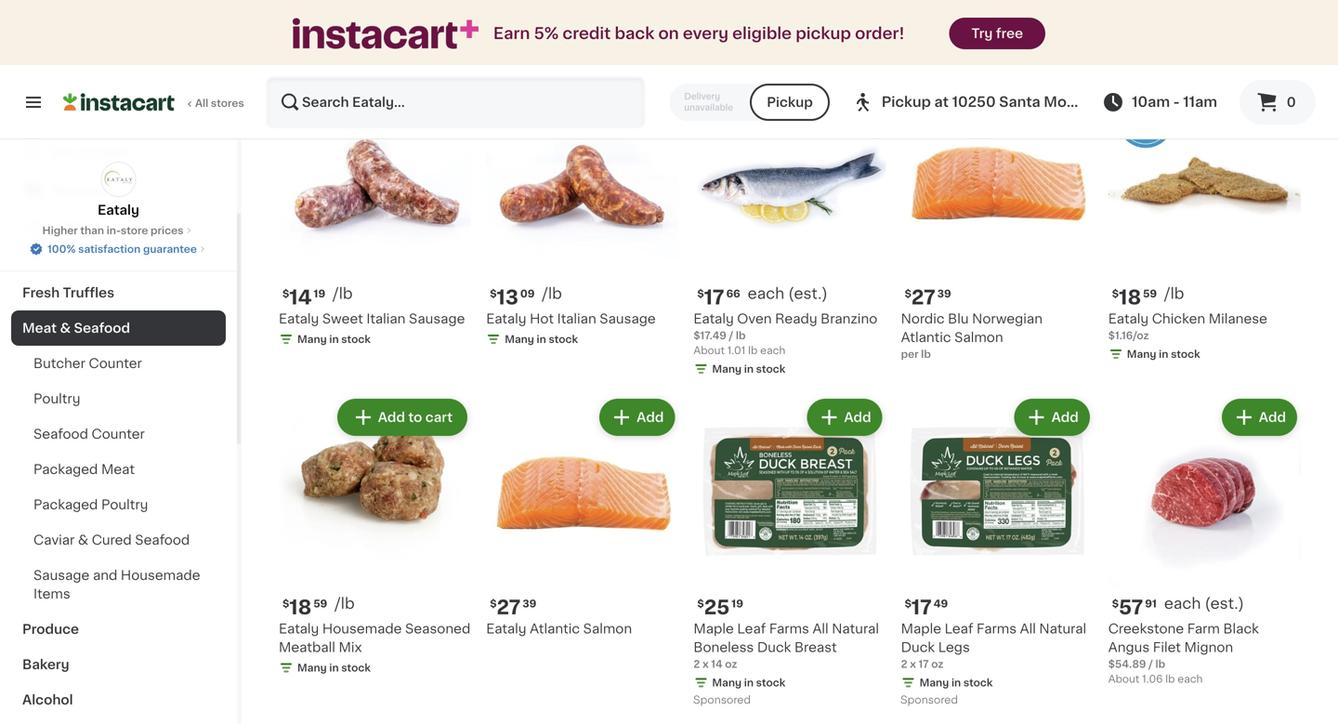 Task type: describe. For each thing, give the bounding box(es) containing it.
5%
[[534, 26, 559, 41]]

earn 5% credit back on every eligible pickup order!
[[494, 26, 905, 41]]

mix
[[339, 641, 362, 654]]

recipes
[[52, 183, 107, 196]]

oz inside 'maple leaf farms all natural duck legs 2 x 17 oz'
[[932, 659, 944, 669]]

product group containing 13
[[486, 86, 679, 351]]

add button for eataly  chicken milanese
[[1224, 91, 1296, 125]]

1 vertical spatial seafood
[[33, 428, 88, 441]]

chicken
[[1152, 313, 1206, 326]]

$ 27 39 for nordic blu norwegian atlantic salmon
[[905, 288, 952, 307]]

stock down the sweet
[[341, 334, 371, 345]]

1.01
[[728, 346, 746, 356]]

all items
[[279, 13, 368, 32]]

blu
[[948, 313, 969, 326]]

10am - 11am link
[[1103, 91, 1218, 113]]

27 for eataly atlantic salmon
[[497, 598, 521, 617]]

it
[[82, 146, 91, 159]]

each (est.)
[[748, 287, 828, 301]]

$ up eataly atlantic salmon
[[490, 599, 497, 609]]

packaged poultry link
[[11, 487, 226, 522]]

$ 17 49
[[905, 598, 948, 617]]

add button for eataly oven ready branzino
[[809, 91, 881, 125]]

49
[[934, 599, 948, 609]]

stock down eataly hot italian sausage
[[549, 334, 578, 345]]

instacart logo image
[[63, 91, 175, 113]]

0 horizontal spatial meat
[[22, 322, 57, 335]]

creekstone
[[1109, 622, 1185, 635]]

stock down eataly oven ready branzino $17.49 / lb about 1.01 lb each
[[756, 364, 786, 374]]

higher than in-store prices
[[42, 225, 184, 236]]

add button for eataly atlantic salmon
[[602, 401, 673, 434]]

nordic blu norwegian atlantic salmon per lb
[[901, 313, 1043, 359]]

pickup at 10250 santa monica blvd. button
[[852, 76, 1137, 128]]

truffles
[[63, 286, 114, 299]]

$ 17 66
[[698, 288, 741, 307]]

maple leaf farms all natural duck legs 2 x 17 oz
[[901, 622, 1087, 669]]

$ 25 19
[[698, 598, 744, 617]]

at
[[935, 95, 949, 109]]

$ inside $ 25 19
[[698, 599, 704, 609]]

maple for 17
[[901, 622, 942, 635]]

/ inside eataly oven ready branzino $17.49 / lb about 1.01 lb each
[[729, 331, 734, 341]]

eataly for eataly housemade seasoned meatball mix
[[279, 622, 319, 635]]

to
[[408, 411, 422, 424]]

in down the sweet
[[329, 334, 339, 345]]

bakery
[[22, 658, 69, 671]]

meat & seafood
[[22, 322, 130, 335]]

2 inside maple leaf farms all natural boneless duck breast 2 x 14 oz
[[694, 659, 700, 669]]

many in stock down mix
[[297, 663, 371, 673]]

x inside 'maple leaf farms all natural duck legs 2 x 17 oz'
[[910, 659, 916, 669]]

add button for creekstone farm black angus filet mignon
[[1224, 401, 1296, 434]]

$ inside $ 18 59
[[1113, 289, 1119, 299]]

farm
[[1188, 622, 1221, 635]]

many down hot
[[505, 334, 534, 345]]

santa
[[1000, 95, 1041, 109]]

2 vertical spatial seafood
[[135, 534, 190, 547]]

eataly atlantic salmon
[[486, 622, 632, 635]]

packaged for packaged poultry
[[33, 498, 98, 511]]

seafood counter
[[33, 428, 145, 441]]

/lb inside $ 14 19 /lb
[[333, 287, 353, 301]]

$ 27 39 for eataly atlantic salmon
[[490, 598, 537, 617]]

18 for $ 18 59 /lb
[[289, 598, 312, 617]]

stock down the eataly  chicken milanese $1.16/oz
[[1171, 349, 1201, 359]]

sausage and housemade items
[[33, 569, 200, 601]]

17 for $ 17 66
[[704, 288, 725, 307]]

leaf for 25
[[738, 622, 766, 635]]

fresh
[[22, 286, 60, 299]]

eataly logo image
[[101, 162, 136, 197]]

& for meat
[[60, 322, 71, 335]]

housemade inside sausage and housemade items
[[121, 569, 200, 582]]

salmon inside nordic blu norwegian atlantic salmon per lb
[[955, 331, 1004, 344]]

eataly for eataly hot italian sausage
[[486, 313, 527, 326]]

2 inside 'maple leaf farms all natural duck legs 2 x 17 oz'
[[901, 659, 908, 669]]

many in stock down legs at the right bottom of the page
[[920, 678, 993, 688]]

about inside creekstone farm black angus filet mignon $54.89 / lb about 1.06 lb each
[[1109, 674, 1140, 684]]

$ inside $ 17 66
[[698, 289, 704, 299]]

/ inside creekstone farm black angus filet mignon $54.89 / lb about 1.06 lb each
[[1149, 659, 1154, 669]]

$ inside $ 17 49
[[905, 599, 912, 609]]

0 vertical spatial seafood
[[74, 322, 130, 335]]

caviar & cured seafood link
[[11, 522, 226, 558]]

$14.19 per pound element
[[279, 286, 472, 310]]

-
[[1174, 95, 1180, 109]]

$ inside $ 14 19 /lb
[[283, 289, 289, 299]]

per
[[901, 349, 919, 359]]

many down $1.16/oz
[[1127, 349, 1157, 359]]

higher
[[42, 225, 78, 236]]

add button for eataly hot italian sausage
[[602, 91, 673, 125]]

sponsored badge image for 25
[[694, 695, 750, 706]]

eataly oven ready branzino $17.49 / lb about 1.01 lb each
[[694, 313, 878, 356]]

higher than in-store prices link
[[42, 223, 195, 238]]

many down boneless
[[712, 678, 742, 688]]

10am - 11am
[[1132, 95, 1218, 109]]

pickup
[[796, 26, 852, 41]]

duck inside 'maple leaf farms all natural duck legs 2 x 17 oz'
[[901, 641, 935, 654]]

09
[[520, 289, 535, 299]]

add to cart button
[[339, 401, 466, 434]]

mignon
[[1185, 641, 1234, 654]]

14 inside $ 14 19 /lb
[[289, 288, 312, 307]]

91
[[1146, 599, 1157, 609]]

0 horizontal spatial atlantic
[[530, 622, 580, 635]]

in down boneless
[[744, 678, 754, 688]]

$ up nordic
[[905, 289, 912, 299]]

18 for $ 18 59
[[1119, 288, 1142, 307]]

natural for 17
[[1040, 622, 1087, 635]]

/lb up the chicken
[[1165, 287, 1185, 301]]

eataly link
[[98, 162, 139, 219]]

butcher
[[33, 357, 85, 370]]

10am
[[1132, 95, 1171, 109]]

store
[[121, 225, 148, 236]]

$54.89
[[1109, 659, 1147, 669]]

butcher counter link
[[11, 346, 226, 381]]

in down the eataly  chicken milanese $1.16/oz
[[1159, 349, 1169, 359]]

again
[[94, 146, 131, 159]]

produce link
[[11, 612, 226, 647]]

66
[[727, 289, 741, 299]]

sponsored badge image for 17
[[901, 695, 958, 706]]

$ inside $ 18 59 /lb
[[283, 599, 289, 609]]

59 for $ 18 59
[[1144, 289, 1157, 299]]

stock down mix
[[341, 663, 371, 673]]

Search field
[[268, 78, 644, 126]]

all stores
[[195, 98, 244, 108]]

leaf for 17
[[945, 622, 974, 635]]

prices
[[151, 225, 184, 236]]

add to cart
[[378, 411, 453, 424]]

$13.09 per pound element
[[486, 286, 679, 310]]

meat & seafood link
[[11, 311, 226, 346]]

try free
[[972, 27, 1024, 40]]

57
[[1119, 598, 1144, 617]]

guarantee
[[143, 244, 197, 254]]

in down 1.01
[[744, 364, 754, 374]]

each inside $ 57 91 each (est.)
[[1165, 596, 1201, 611]]

oz inside maple leaf farms all natural boneless duck breast 2 x 14 oz
[[725, 659, 738, 669]]

hot
[[530, 313, 554, 326]]

pickup at 10250 santa monica blvd.
[[882, 95, 1137, 109]]

$ 57 91 each (est.)
[[1113, 596, 1245, 617]]

legs
[[939, 641, 970, 654]]

natural for 25
[[832, 622, 879, 635]]

fresh truffles link
[[11, 275, 226, 311]]

$ 18 59 /lb
[[283, 596, 355, 617]]

sweet
[[322, 313, 363, 326]]

$ inside "$ 13 09"
[[490, 289, 497, 299]]

$18.59 per pound element for eataly housemade seasoned meatball mix
[[279, 595, 472, 620]]

italian for 13
[[557, 313, 597, 326]]

black
[[1224, 622, 1260, 635]]

eataly for eataly oven ready branzino $17.49 / lb about 1.01 lb each
[[694, 313, 734, 326]]

alcohol link
[[11, 682, 226, 718]]

stock down 'maple leaf farms all natural duck legs 2 x 17 oz' on the bottom
[[964, 678, 993, 688]]

nordic
[[901, 313, 945, 326]]

many down 1.01
[[712, 364, 742, 374]]

earn
[[494, 26, 530, 41]]

recipes link
[[11, 171, 226, 208]]

counter for seafood counter
[[92, 428, 145, 441]]

milanese
[[1209, 313, 1268, 326]]

stock down maple leaf farms all natural boneless duck breast 2 x 14 oz
[[756, 678, 786, 688]]

packaged poultry
[[33, 498, 148, 511]]

pickup for pickup at 10250 santa monica blvd.
[[882, 95, 931, 109]]

ready
[[775, 313, 818, 326]]



Task type: locate. For each thing, give the bounding box(es) containing it.
italian for 14
[[367, 313, 406, 326]]

0 horizontal spatial 2
[[694, 659, 700, 669]]

11am
[[1184, 95, 1218, 109]]

eataly sweet italian sausage
[[279, 313, 465, 326]]

(est.) up ready
[[789, 287, 828, 301]]

each right 1.01
[[761, 346, 786, 356]]

x inside maple leaf farms all natural boneless duck breast 2 x 14 oz
[[703, 659, 709, 669]]

17 inside 'maple leaf farms all natural duck legs 2 x 17 oz'
[[919, 659, 929, 669]]

17 for $ 17 49
[[912, 598, 932, 617]]

sponsored badge image down boneless
[[694, 695, 750, 706]]

59 inside $ 18 59
[[1144, 289, 1157, 299]]

buy
[[52, 146, 78, 159]]

14 inside maple leaf farms all natural boneless duck breast 2 x 14 oz
[[711, 659, 723, 669]]

1 horizontal spatial 2
[[901, 659, 908, 669]]

packaged
[[33, 463, 98, 476], [33, 498, 98, 511]]

eataly inside eataly oven ready branzino $17.49 / lb about 1.01 lb each
[[694, 313, 734, 326]]

eligible
[[733, 26, 792, 41]]

lists link
[[11, 208, 226, 245]]

farms for 17
[[977, 622, 1017, 635]]

duck left legs at the right bottom of the page
[[901, 641, 935, 654]]

& left cured
[[78, 534, 88, 547]]

2 x from the left
[[910, 659, 916, 669]]

2 packaged from the top
[[33, 498, 98, 511]]

farms for 25
[[770, 622, 810, 635]]

duck left breast
[[758, 641, 792, 654]]

1 horizontal spatial oz
[[932, 659, 944, 669]]

lb right 1.06
[[1166, 674, 1176, 684]]

59 up meatball on the bottom
[[314, 599, 327, 609]]

0 horizontal spatial about
[[694, 346, 725, 356]]

packaged for packaged meat
[[33, 463, 98, 476]]

39 for nordic blu norwegian atlantic salmon
[[938, 289, 952, 299]]

breast
[[795, 641, 837, 654]]

0 vertical spatial counter
[[89, 357, 142, 370]]

oz down boneless
[[725, 659, 738, 669]]

0 horizontal spatial (est.)
[[789, 287, 828, 301]]

product group containing 57
[[1109, 395, 1302, 686]]

sausage
[[409, 313, 465, 326], [600, 313, 656, 326], [33, 569, 90, 582]]

pickup down the "eligible"
[[767, 96, 813, 109]]

$ 18 59
[[1113, 288, 1157, 307]]

1 horizontal spatial 39
[[938, 289, 952, 299]]

0 horizontal spatial 18
[[289, 598, 312, 617]]

oz
[[725, 659, 738, 669], [932, 659, 944, 669]]

sausage for 13
[[600, 313, 656, 326]]

in
[[329, 334, 339, 345], [537, 334, 546, 345], [1159, 349, 1169, 359], [744, 364, 754, 374], [329, 663, 339, 673], [744, 678, 754, 688], [952, 678, 961, 688]]

0 horizontal spatial pickup
[[767, 96, 813, 109]]

$ up eataly sweet italian sausage
[[283, 289, 289, 299]]

0 vertical spatial atlantic
[[901, 331, 952, 344]]

0 horizontal spatial /
[[729, 331, 734, 341]]

caviar & cured seafood
[[33, 534, 190, 547]]

eataly for eataly atlantic salmon
[[486, 622, 527, 635]]

natural inside 'maple leaf farms all natural duck legs 2 x 17 oz'
[[1040, 622, 1087, 635]]

natural left creekstone at the bottom right of page
[[1040, 622, 1087, 635]]

& down fresh truffles
[[60, 322, 71, 335]]

0 horizontal spatial 14
[[289, 288, 312, 307]]

0 vertical spatial &
[[60, 322, 71, 335]]

many down the sweet
[[297, 334, 327, 345]]

1 horizontal spatial meat
[[101, 463, 135, 476]]

19 inside $ 14 19 /lb
[[314, 289, 326, 299]]

1 vertical spatial meat
[[101, 463, 135, 476]]

$17.66 each (estimated) element
[[694, 286, 887, 310]]

packaged up caviar
[[33, 498, 98, 511]]

eataly inside eataly housemade seasoned meatball mix
[[279, 622, 319, 635]]

branzino
[[821, 313, 878, 326]]

maple up boneless
[[694, 622, 734, 635]]

2 vertical spatial 17
[[919, 659, 929, 669]]

1 vertical spatial salmon
[[583, 622, 632, 635]]

100%
[[48, 244, 76, 254]]

back
[[615, 26, 655, 41]]

1 vertical spatial 17
[[912, 598, 932, 617]]

2 italian from the left
[[557, 313, 597, 326]]

instacart plus icon image
[[293, 18, 479, 49]]

27 up nordic
[[912, 288, 936, 307]]

1 horizontal spatial $18.59 per pound element
[[1109, 286, 1302, 310]]

0 horizontal spatial italian
[[367, 313, 406, 326]]

all stores link
[[63, 76, 245, 128]]

100% satisfaction guarantee button
[[29, 238, 208, 257]]

poultry inside packaged poultry link
[[101, 498, 148, 511]]

1 farms from the left
[[770, 622, 810, 635]]

many in stock down boneless
[[712, 678, 786, 688]]

each right 91 at right
[[1165, 596, 1201, 611]]

2 down boneless
[[694, 659, 700, 669]]

1 vertical spatial poultry
[[101, 498, 148, 511]]

packaged inside packaged meat link
[[33, 463, 98, 476]]

$57.91 each (estimated) element
[[1109, 595, 1302, 620]]

service type group
[[670, 84, 830, 121]]

39 up eataly atlantic salmon
[[523, 599, 537, 609]]

$ inside $ 57 91 each (est.)
[[1113, 599, 1119, 609]]

17 left 49
[[912, 598, 932, 617]]

2 maple from the left
[[901, 622, 942, 635]]

$ left 09
[[490, 289, 497, 299]]

1 horizontal spatial salmon
[[955, 331, 1004, 344]]

natural
[[832, 622, 879, 635], [1040, 622, 1087, 635]]

leaf inside 'maple leaf farms all natural duck legs 2 x 17 oz'
[[945, 622, 974, 635]]

& inside caviar & cured seafood link
[[78, 534, 88, 547]]

poultry down butcher
[[33, 392, 80, 405]]

about inside eataly oven ready branzino $17.49 / lb about 1.01 lb each
[[694, 346, 725, 356]]

product group containing 25
[[694, 395, 887, 711]]

packaged down seafood counter
[[33, 463, 98, 476]]

1 vertical spatial packaged
[[33, 498, 98, 511]]

about down $54.89
[[1109, 674, 1140, 684]]

0 horizontal spatial sausage
[[33, 569, 90, 582]]

counter down poultry link
[[92, 428, 145, 441]]

0 horizontal spatial &
[[60, 322, 71, 335]]

0 horizontal spatial $ 27 39
[[490, 598, 537, 617]]

eataly for eataly
[[98, 204, 139, 217]]

/
[[729, 331, 734, 341], [1149, 659, 1154, 669]]

eataly
[[98, 204, 139, 217], [279, 313, 319, 326], [694, 313, 734, 326], [486, 313, 527, 326], [1109, 313, 1149, 326], [279, 622, 319, 635], [486, 622, 527, 635]]

about down $17.49
[[694, 346, 725, 356]]

/lb inside $ 18 59 /lb
[[335, 596, 355, 611]]

/ up 1.01
[[729, 331, 734, 341]]

2 duck from the left
[[901, 641, 935, 654]]

0 horizontal spatial x
[[703, 659, 709, 669]]

eataly for eataly  chicken milanese $1.16/oz
[[1109, 313, 1149, 326]]

$ up meatball on the bottom
[[283, 599, 289, 609]]

pickup for pickup
[[767, 96, 813, 109]]

than
[[80, 225, 104, 236]]

1 horizontal spatial housemade
[[322, 622, 402, 635]]

housemade down caviar & cured seafood link
[[121, 569, 200, 582]]

0 vertical spatial housemade
[[121, 569, 200, 582]]

maple
[[694, 622, 734, 635], [901, 622, 942, 635]]

0 vertical spatial meat
[[22, 322, 57, 335]]

0 horizontal spatial 39
[[523, 599, 537, 609]]

seafood down "truffles" at the left top of the page
[[74, 322, 130, 335]]

eataly up meatball on the bottom
[[279, 622, 319, 635]]

0 vertical spatial 39
[[938, 289, 952, 299]]

lists
[[52, 220, 84, 233]]

maple inside maple leaf farms all natural boneless duck breast 2 x 14 oz
[[694, 622, 734, 635]]

18 inside $ 18 59 /lb
[[289, 598, 312, 617]]

$ 27 39 up nordic
[[905, 288, 952, 307]]

0 vertical spatial salmon
[[955, 331, 1004, 344]]

lb up 1.06
[[1156, 659, 1166, 669]]

eataly up $17.49
[[694, 313, 734, 326]]

/lb inside $13.09 per pound element
[[542, 287, 562, 301]]

2 horizontal spatial sausage
[[600, 313, 656, 326]]

seafood right cured
[[135, 534, 190, 547]]

sausage and housemade items link
[[11, 558, 226, 612]]

eataly inside the eataly  chicken milanese $1.16/oz
[[1109, 313, 1149, 326]]

1 sponsored badge image from the left
[[694, 695, 750, 706]]

add
[[637, 101, 664, 114], [844, 101, 872, 114], [1052, 101, 1079, 114], [1259, 101, 1287, 114], [378, 411, 405, 424], [637, 411, 664, 424], [844, 411, 872, 424], [1052, 411, 1079, 424], [1259, 411, 1287, 424]]

19 right 25
[[732, 599, 744, 609]]

1 vertical spatial 27
[[497, 598, 521, 617]]

0 horizontal spatial poultry
[[33, 392, 80, 405]]

/lb up the sweet
[[333, 287, 353, 301]]

lb up 1.01
[[736, 331, 746, 341]]

0 vertical spatial /
[[729, 331, 734, 341]]

seafood
[[74, 322, 130, 335], [33, 428, 88, 441], [135, 534, 190, 547]]

19 for 14
[[314, 289, 326, 299]]

2 leaf from the left
[[945, 622, 974, 635]]

1 horizontal spatial sponsored badge image
[[901, 695, 958, 706]]

poultry link
[[11, 381, 226, 416]]

lb right per
[[922, 349, 931, 359]]

19 up the sweet
[[314, 289, 326, 299]]

boneless
[[694, 641, 754, 654]]

1 vertical spatial $ 27 39
[[490, 598, 537, 617]]

0 vertical spatial $ 27 39
[[905, 288, 952, 307]]

1 horizontal spatial farms
[[977, 622, 1017, 635]]

0 vertical spatial 17
[[704, 288, 725, 307]]

1 maple from the left
[[694, 622, 734, 635]]

59 for $ 18 59 /lb
[[314, 599, 327, 609]]

1 italian from the left
[[367, 313, 406, 326]]

seasoned
[[405, 622, 471, 635]]

natural inside maple leaf farms all natural boneless duck breast 2 x 14 oz
[[832, 622, 879, 635]]

0 horizontal spatial leaf
[[738, 622, 766, 635]]

$18.59 per pound element up eataly housemade seasoned meatball mix
[[279, 595, 472, 620]]

sausage up items
[[33, 569, 90, 582]]

sausage inside sausage and housemade items
[[33, 569, 90, 582]]

1 horizontal spatial 18
[[1119, 288, 1142, 307]]

many down meatball on the bottom
[[297, 663, 327, 673]]

1 vertical spatial /
[[1149, 659, 1154, 669]]

seafood up the 'packaged meat'
[[33, 428, 88, 441]]

each inside eataly oven ready branzino $17.49 / lb about 1.01 lb each
[[761, 346, 786, 356]]

all inside 'maple leaf farms all natural duck legs 2 x 17 oz'
[[1020, 622, 1036, 635]]

1 vertical spatial 39
[[523, 599, 537, 609]]

pickup inside pickup button
[[767, 96, 813, 109]]

each down "mignon"
[[1178, 674, 1203, 684]]

product group containing 14
[[279, 86, 472, 351]]

1 vertical spatial about
[[1109, 674, 1140, 684]]

all inside maple leaf farms all natural boneless duck breast 2 x 14 oz
[[813, 622, 829, 635]]

(est.)
[[789, 287, 828, 301], [1205, 596, 1245, 611]]

lb
[[736, 331, 746, 341], [749, 346, 758, 356], [922, 349, 931, 359], [1156, 659, 1166, 669], [1166, 674, 1176, 684]]

1 horizontal spatial 14
[[711, 659, 723, 669]]

1 horizontal spatial duck
[[901, 641, 935, 654]]

1 vertical spatial atlantic
[[530, 622, 580, 635]]

39 for eataly atlantic salmon
[[523, 599, 537, 609]]

19 for 25
[[732, 599, 744, 609]]

sponsored badge image down legs at the right bottom of the page
[[901, 695, 958, 706]]

$17.49
[[694, 331, 727, 341]]

butcher counter
[[33, 357, 142, 370]]

0 vertical spatial $18.59 per pound element
[[1109, 286, 1302, 310]]

/ up 1.06
[[1149, 659, 1154, 669]]

pickup inside pickup at 10250 santa monica blvd. popup button
[[882, 95, 931, 109]]

0 vertical spatial 19
[[314, 289, 326, 299]]

14 up eataly sweet italian sausage
[[289, 288, 312, 307]]

packaged inside packaged poultry link
[[33, 498, 98, 511]]

0 vertical spatial about
[[694, 346, 725, 356]]

add button for nordic blu norwegian atlantic salmon
[[1017, 91, 1088, 125]]

many in stock
[[297, 334, 371, 345], [505, 334, 578, 345], [1127, 349, 1201, 359], [712, 364, 786, 374], [297, 663, 371, 673], [712, 678, 786, 688], [920, 678, 993, 688]]

maple for 25
[[694, 622, 734, 635]]

14
[[289, 288, 312, 307], [711, 659, 723, 669]]

1 horizontal spatial about
[[1109, 674, 1140, 684]]

18 up meatball on the bottom
[[289, 598, 312, 617]]

many in stock down 1.01
[[712, 364, 786, 374]]

x
[[703, 659, 709, 669], [910, 659, 916, 669]]

leaf
[[738, 622, 766, 635], [945, 622, 974, 635]]

2 natural from the left
[[1040, 622, 1087, 635]]

$18.59 per pound element up the eataly  chicken milanese $1.16/oz
[[1109, 286, 1302, 310]]

1 horizontal spatial natural
[[1040, 622, 1087, 635]]

1 x from the left
[[703, 659, 709, 669]]

stores
[[211, 98, 244, 108]]

meat up packaged poultry link
[[101, 463, 135, 476]]

$ left 91 at right
[[1113, 599, 1119, 609]]

1.06
[[1143, 674, 1163, 684]]

bakery link
[[11, 647, 226, 682]]

many in stock down the eataly  chicken milanese $1.16/oz
[[1127, 349, 1201, 359]]

leaf up boneless
[[738, 622, 766, 635]]

/lb up mix
[[335, 596, 355, 611]]

1 duck from the left
[[758, 641, 792, 654]]

1 vertical spatial 59
[[314, 599, 327, 609]]

27
[[912, 288, 936, 307], [497, 598, 521, 617]]

many
[[297, 334, 327, 345], [505, 334, 534, 345], [1127, 349, 1157, 359], [712, 364, 742, 374], [297, 663, 327, 673], [712, 678, 742, 688], [920, 678, 949, 688]]

leaf up legs at the right bottom of the page
[[945, 622, 974, 635]]

credit
[[563, 26, 611, 41]]

maple down $ 17 49
[[901, 622, 942, 635]]

1 horizontal spatial italian
[[557, 313, 597, 326]]

alcohol
[[22, 694, 73, 707]]

0 vertical spatial 18
[[1119, 288, 1142, 307]]

pickup button
[[750, 84, 830, 121]]

many in stock down the sweet
[[297, 334, 371, 345]]

duck
[[758, 641, 792, 654], [901, 641, 935, 654]]

in down hot
[[537, 334, 546, 345]]

0 horizontal spatial oz
[[725, 659, 738, 669]]

eataly up $1.16/oz
[[1109, 313, 1149, 326]]

in down mix
[[329, 663, 339, 673]]

each up oven
[[748, 287, 785, 301]]

cart
[[426, 411, 453, 424]]

1 leaf from the left
[[738, 622, 766, 635]]

(est.) inside $ 57 91 each (est.)
[[1205, 596, 1245, 611]]

$ left 49
[[905, 599, 912, 609]]

farms inside maple leaf farms all natural boneless duck breast 2 x 14 oz
[[770, 622, 810, 635]]

1 horizontal spatial (est.)
[[1205, 596, 1245, 611]]

$ up boneless
[[698, 599, 704, 609]]

/lb right 09
[[542, 287, 562, 301]]

0 vertical spatial 59
[[1144, 289, 1157, 299]]

1 horizontal spatial /
[[1149, 659, 1154, 669]]

0 vertical spatial (est.)
[[789, 287, 828, 301]]

about
[[694, 346, 725, 356], [1109, 674, 1140, 684]]

sausage down $14.19 per pound element
[[409, 313, 465, 326]]

counter up poultry link
[[89, 357, 142, 370]]

counter for butcher counter
[[89, 357, 142, 370]]

0
[[1287, 96, 1297, 109]]

eataly up higher than in-store prices link
[[98, 204, 139, 217]]

in down legs at the right bottom of the page
[[952, 678, 961, 688]]

meat down fresh
[[22, 322, 57, 335]]

produce
[[22, 623, 79, 636]]

1 horizontal spatial x
[[910, 659, 916, 669]]

17 left 66
[[704, 288, 725, 307]]

each inside creekstone farm black angus filet mignon $54.89 / lb about 1.06 lb each
[[1178, 674, 1203, 684]]

many down legs at the right bottom of the page
[[920, 678, 949, 688]]

$ 27 39
[[905, 288, 952, 307], [490, 598, 537, 617]]

2
[[694, 659, 700, 669], [901, 659, 908, 669]]

lb inside nordic blu norwegian atlantic salmon per lb
[[922, 349, 931, 359]]

0 horizontal spatial 27
[[497, 598, 521, 617]]

poultry inside poultry link
[[33, 392, 80, 405]]

eataly for eataly sweet italian sausage
[[279, 313, 319, 326]]

100% satisfaction guarantee
[[48, 244, 197, 254]]

59 inside $ 18 59 /lb
[[314, 599, 327, 609]]

& for caviar
[[78, 534, 88, 547]]

maple inside 'maple leaf farms all natural duck legs 2 x 17 oz'
[[901, 622, 942, 635]]

atlantic inside nordic blu norwegian atlantic salmon per lb
[[901, 331, 952, 344]]

1 vertical spatial counter
[[92, 428, 145, 441]]

lb right 1.01
[[749, 346, 758, 356]]

1 natural from the left
[[832, 622, 879, 635]]

0 horizontal spatial natural
[[832, 622, 879, 635]]

1 vertical spatial 14
[[711, 659, 723, 669]]

0 vertical spatial packaged
[[33, 463, 98, 476]]

0 horizontal spatial sponsored badge image
[[694, 695, 750, 706]]

stock
[[341, 334, 371, 345], [549, 334, 578, 345], [1171, 349, 1201, 359], [756, 364, 786, 374], [341, 663, 371, 673], [756, 678, 786, 688], [964, 678, 993, 688]]

18 up $1.16/oz
[[1119, 288, 1142, 307]]

1 vertical spatial (est.)
[[1205, 596, 1245, 611]]

39 up blu
[[938, 289, 952, 299]]

27 for nordic blu norwegian atlantic salmon
[[912, 288, 936, 307]]

1 oz from the left
[[725, 659, 738, 669]]

italian down $14.19 per pound element
[[367, 313, 406, 326]]

1 horizontal spatial &
[[78, 534, 88, 547]]

1 horizontal spatial 59
[[1144, 289, 1157, 299]]

(est.) inside the $17.66 each (estimated) element
[[789, 287, 828, 301]]

seafood counter link
[[11, 416, 226, 452]]

sponsored badge image
[[694, 695, 750, 706], [901, 695, 958, 706]]

sausage for 14
[[409, 313, 465, 326]]

norwegian
[[973, 313, 1043, 326]]

1 horizontal spatial leaf
[[945, 622, 974, 635]]

add button
[[602, 91, 673, 125], [809, 91, 881, 125], [1017, 91, 1088, 125], [1224, 91, 1296, 125], [602, 401, 673, 434], [809, 401, 881, 434], [1017, 401, 1088, 434], [1224, 401, 1296, 434]]

1 vertical spatial &
[[78, 534, 88, 547]]

packaged meat link
[[11, 452, 226, 487]]

& inside meat & seafood link
[[60, 322, 71, 335]]

19 inside $ 25 19
[[732, 599, 744, 609]]

items
[[33, 588, 70, 601]]

1 horizontal spatial poultry
[[101, 498, 148, 511]]

eataly  chicken milanese $1.16/oz
[[1109, 313, 1268, 341]]

0 horizontal spatial 19
[[314, 289, 326, 299]]

1 vertical spatial 19
[[732, 599, 744, 609]]

18
[[1119, 288, 1142, 307], [289, 598, 312, 617]]

caviar
[[33, 534, 75, 547]]

every
[[683, 26, 729, 41]]

leaf inside maple leaf farms all natural boneless duck breast 2 x 14 oz
[[738, 622, 766, 635]]

1 packaged from the top
[[33, 463, 98, 476]]

oven
[[737, 313, 772, 326]]

0 vertical spatial 14
[[289, 288, 312, 307]]

$18.59 per pound element for eataly  chicken milanese
[[1109, 286, 1302, 310]]

$ left 66
[[698, 289, 704, 299]]

product group
[[279, 86, 472, 351], [486, 86, 679, 351], [694, 86, 887, 380], [901, 86, 1094, 362], [1109, 86, 1302, 366], [279, 395, 472, 679], [486, 395, 679, 638], [694, 395, 887, 711], [901, 395, 1094, 711], [1109, 395, 1302, 686]]

1 vertical spatial housemade
[[322, 622, 402, 635]]

0 vertical spatial poultry
[[33, 392, 80, 405]]

farms inside 'maple leaf farms all natural duck legs 2 x 17 oz'
[[977, 622, 1017, 635]]

1 2 from the left
[[694, 659, 700, 669]]

1 horizontal spatial atlantic
[[901, 331, 952, 344]]

59 up the chicken
[[1144, 289, 1157, 299]]

each
[[748, 287, 785, 301], [761, 346, 786, 356], [1165, 596, 1201, 611], [1178, 674, 1203, 684]]

order!
[[855, 26, 905, 41]]

natural up breast
[[832, 622, 879, 635]]

1 horizontal spatial 27
[[912, 288, 936, 307]]

duck inside maple leaf farms all natural boneless duck breast 2 x 14 oz
[[758, 641, 792, 654]]

on
[[659, 26, 679, 41]]

eataly down $ 14 19 /lb
[[279, 313, 319, 326]]

None search field
[[266, 76, 646, 128]]

1 horizontal spatial $ 27 39
[[905, 288, 952, 307]]

1 horizontal spatial pickup
[[882, 95, 931, 109]]

satisfaction
[[78, 244, 141, 254]]

1 vertical spatial $18.59 per pound element
[[279, 595, 472, 620]]

x down $ 17 49
[[910, 659, 916, 669]]

1 horizontal spatial sausage
[[409, 313, 465, 326]]

0 horizontal spatial housemade
[[121, 569, 200, 582]]

2 oz from the left
[[932, 659, 944, 669]]

0 horizontal spatial farms
[[770, 622, 810, 635]]

1 horizontal spatial maple
[[901, 622, 942, 635]]

10250
[[952, 95, 996, 109]]

1 vertical spatial 18
[[289, 598, 312, 617]]

$18.59 per pound element
[[1109, 286, 1302, 310], [279, 595, 472, 620]]

2 farms from the left
[[977, 622, 1017, 635]]

0 button
[[1240, 80, 1316, 125]]

0 vertical spatial 27
[[912, 288, 936, 307]]

0 horizontal spatial salmon
[[583, 622, 632, 635]]

many in stock down hot
[[505, 334, 578, 345]]

0 horizontal spatial duck
[[758, 641, 792, 654]]

$ up $1.16/oz
[[1113, 289, 1119, 299]]

2 2 from the left
[[901, 659, 908, 669]]

0 horizontal spatial $18.59 per pound element
[[279, 595, 472, 620]]

0 horizontal spatial maple
[[694, 622, 734, 635]]

italian down $13.09 per pound element
[[557, 313, 597, 326]]

2 sponsored badge image from the left
[[901, 695, 958, 706]]

salmon
[[955, 331, 1004, 344], [583, 622, 632, 635]]

eataly housemade seasoned meatball mix
[[279, 622, 471, 654]]

housemade inside eataly housemade seasoned meatball mix
[[322, 622, 402, 635]]



Task type: vqa. For each thing, say whether or not it's contained in the screenshot.
by
no



